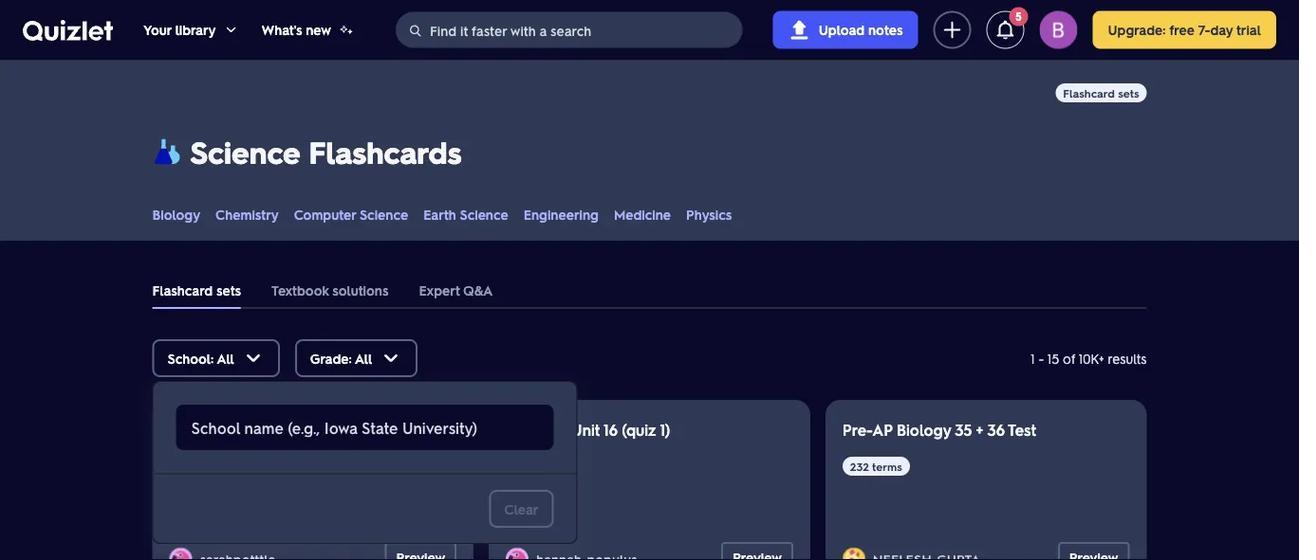 Task type: locate. For each thing, give the bounding box(es) containing it.
all for grade: all
[[355, 350, 372, 367]]

1)
[[660, 420, 670, 440]]

biology left 35
[[897, 420, 951, 440]]

1
[[1031, 350, 1035, 367]]

flashcard sets up the school: all
[[152, 282, 241, 299]]

pre-
[[843, 420, 873, 440]]

science up the chemistry link
[[190, 132, 301, 171]]

what's new link
[[261, 0, 354, 60]]

0 horizontal spatial caret down image
[[223, 22, 239, 37]]

clear
[[505, 501, 539, 518]]

image image
[[208, 448, 223, 464]]

notes
[[868, 21, 903, 38]]

search image
[[408, 23, 423, 38]]

science inside computer science link
[[360, 206, 408, 223]]

biology link
[[152, 205, 200, 224]]

1 vertical spatial sets
[[216, 282, 241, 299]]

1 vertical spatial biology
[[897, 420, 951, 440]]

science left earth
[[360, 206, 408, 223]]

terms right 232
[[872, 459, 903, 474]]

16
[[604, 420, 618, 440]]

1 horizontal spatial all
[[355, 350, 372, 367]]

uide
[[169, 445, 200, 465]]

2 quizlet image from the top
[[23, 20, 113, 41]]

pre-ap biology 35 + 36 test link
[[843, 420, 1037, 440]]

biology down science image
[[152, 206, 200, 223]]

pre-ap biology 35 + 36 test
[[843, 420, 1037, 440]]

flashcard
[[1063, 85, 1115, 100], [152, 282, 213, 299]]

School name (e.g., Iowa State University) text field
[[191, 409, 539, 447]]

None field
[[176, 405, 554, 451]]

new
[[306, 21, 331, 38]]

2 terms from the left
[[872, 459, 903, 474]]

midyear
[[335, 420, 392, 440]]

1 horizontal spatial terms
[[872, 459, 903, 474]]

computer
[[294, 206, 356, 223]]

science inside earth science link
[[460, 206, 508, 223]]

2 all from the left
[[355, 350, 372, 367]]

5
[[1016, 10, 1022, 23]]

terms for biology-
[[529, 459, 559, 474]]

1 horizontal spatial flashcard
[[1063, 85, 1115, 100]]

5 button
[[987, 7, 1028, 49]]

232 terms
[[850, 459, 903, 474]]

0 horizontal spatial terms
[[529, 459, 559, 474]]

15
[[1048, 350, 1060, 367]]

grade:
[[310, 350, 352, 367]]

all inside school: all dropdown button
[[217, 350, 234, 367]]

0 vertical spatial sets
[[1118, 85, 1140, 100]]

earth
[[423, 206, 456, 223]]

7-
[[1198, 21, 1211, 38]]

free
[[1170, 21, 1195, 38]]

caret down image right the school: all
[[242, 347, 265, 370]]

+
[[976, 420, 984, 440]]

caret down image right grade: all
[[380, 347, 403, 370]]

-
[[1039, 350, 1044, 367]]

what's
[[261, 21, 302, 38]]

science right earth
[[460, 206, 508, 223]]

chemistry
[[262, 420, 331, 440]]

physics
[[686, 206, 732, 223]]

0 horizontal spatial flashcard
[[152, 282, 213, 299]]

flashcard inside tab list
[[152, 282, 213, 299]]

2 horizontal spatial caret down image
[[380, 347, 403, 370]]

all
[[217, 350, 234, 367], [355, 350, 372, 367]]

sets inside tab list
[[216, 282, 241, 299]]

caret down image right library
[[223, 22, 239, 37]]

create image
[[941, 19, 964, 41]]

terms
[[529, 459, 559, 474], [872, 459, 903, 474]]

biology- unit 16 (quiz 1) link
[[506, 420, 670, 440]]

0 vertical spatial biology
[[152, 206, 200, 223]]

results
[[1108, 350, 1147, 367]]

0 horizontal spatial all
[[217, 350, 234, 367]]

soph
[[169, 420, 204, 440]]

ap
[[873, 420, 893, 440]]

science image
[[152, 137, 183, 167]]

tab list containing flashcard sets
[[137, 271, 1162, 309]]

sets down upgrade:
[[1118, 85, 1140, 100]]

biology- unit 16 (quiz 1)
[[506, 420, 670, 440]]

caret down image
[[223, 22, 239, 37], [242, 347, 265, 370], [380, 347, 403, 370]]

textbook solutions link
[[272, 271, 389, 309]]

what's new
[[261, 21, 331, 38]]

232
[[850, 459, 869, 474]]

expert q&a
[[419, 282, 493, 299]]

0 horizontal spatial biology
[[152, 206, 200, 223]]

Search field
[[397, 12, 742, 48]]

soph honors chemistry midyear study g uide link
[[152, 401, 474, 561], [169, 420, 449, 465]]

biology
[[152, 206, 200, 223], [897, 420, 951, 440]]

trial
[[1237, 21, 1261, 38]]

flashcard sets down upgrade:
[[1063, 85, 1140, 100]]

flashcard down upgrade:
[[1063, 85, 1115, 100]]

1 vertical spatial flashcard
[[152, 282, 213, 299]]

g
[[439, 420, 449, 440]]

sets up school: all dropdown button at the bottom left of page
[[216, 282, 241, 299]]

1 horizontal spatial biology
[[897, 420, 951, 440]]

1 horizontal spatial science
[[360, 206, 408, 223]]

2 horizontal spatial science
[[460, 206, 508, 223]]

science
[[190, 132, 301, 171], [360, 206, 408, 223], [460, 206, 508, 223]]

tab list
[[137, 271, 1162, 309]]

1 vertical spatial flashcard sets
[[152, 282, 241, 299]]

earth science
[[423, 206, 508, 223]]

caret down image inside your library "button"
[[223, 22, 239, 37]]

all for school: all
[[217, 350, 234, 367]]

unit
[[571, 420, 600, 440]]

day
[[1211, 21, 1233, 38]]

0 horizontal spatial sets
[[216, 282, 241, 299]]

sets
[[1118, 85, 1140, 100], [216, 282, 241, 299]]

0 vertical spatial flashcard sets
[[1063, 85, 1140, 100]]

1 all from the left
[[217, 350, 234, 367]]

caret down image inside school: all dropdown button
[[242, 347, 265, 370]]

earth science link
[[423, 205, 508, 224]]

flashcard sets
[[1063, 85, 1140, 100], [152, 282, 241, 299]]

10k+
[[1079, 350, 1105, 367]]

all right school:
[[217, 350, 234, 367]]

your
[[143, 21, 172, 38]]

medicine link
[[614, 205, 671, 224]]

study
[[396, 420, 435, 440]]

sparkle image
[[339, 22, 354, 37]]

solutions
[[332, 282, 389, 299]]

computer science link
[[294, 205, 408, 224]]

caret down image inside grade: all 'dropdown button'
[[380, 347, 403, 370]]

physics link
[[686, 205, 732, 224]]

0 vertical spatial flashcard
[[1063, 85, 1115, 100]]

1 horizontal spatial caret down image
[[242, 347, 265, 370]]

all inside grade: all 'dropdown button'
[[355, 350, 372, 367]]

flashcard up school:
[[152, 282, 213, 299]]

profile picture image for pre-ap biology 35 + 36 test
[[843, 549, 866, 561]]

27
[[514, 459, 526, 474]]

profile picture image
[[1040, 11, 1078, 49], [169, 549, 192, 561], [506, 549, 529, 561], [843, 549, 866, 561]]

science flashcards
[[190, 132, 462, 171]]

grade: all button
[[295, 340, 418, 378]]

0 horizontal spatial flashcard sets
[[152, 282, 241, 299]]

quizlet image
[[23, 19, 113, 41], [23, 20, 113, 41]]

all right grade:
[[355, 350, 372, 367]]

1 terms from the left
[[529, 459, 559, 474]]

expert
[[419, 282, 460, 299]]

terms right 27
[[529, 459, 559, 474]]

None search field
[[396, 12, 743, 48]]



Task type: describe. For each thing, give the bounding box(es) containing it.
1 - 15 of 10k+ results
[[1031, 350, 1147, 367]]

school: all button
[[152, 340, 280, 378]]

flashcards
[[309, 132, 462, 171]]

computer science
[[294, 206, 408, 223]]

textbook
[[272, 282, 329, 299]]

terms for pre-
[[872, 459, 903, 474]]

upload notes button
[[773, 11, 918, 49]]

caret down image for school: all
[[242, 347, 265, 370]]

honors
[[208, 420, 258, 440]]

school:
[[168, 350, 214, 367]]

upload notes
[[819, 21, 903, 38]]

upload
[[819, 21, 865, 38]]

upgrade: free 7-day trial
[[1108, 21, 1261, 38]]

engineering
[[524, 206, 599, 223]]

engineering link
[[524, 205, 599, 224]]

1 quizlet image from the top
[[23, 19, 113, 41]]

(quiz
[[622, 420, 656, 440]]

grade: all
[[310, 350, 372, 367]]

q&a
[[463, 282, 493, 299]]

library
[[175, 21, 216, 38]]

1 horizontal spatial flashcard sets
[[1063, 85, 1140, 100]]

Search text field
[[430, 12, 737, 48]]

flashcard sets link
[[152, 271, 241, 309]]

upgrade:
[[1108, 21, 1166, 38]]

soph honors chemistry midyear study g uide
[[169, 420, 449, 465]]

27 terms
[[514, 459, 559, 474]]

science for earth science
[[460, 206, 508, 223]]

bell image
[[994, 19, 1017, 41]]

medicine
[[614, 206, 671, 223]]

clear button
[[489, 491, 554, 529]]

expert q&a link
[[419, 271, 493, 309]]

your library
[[143, 21, 216, 38]]

of
[[1063, 350, 1076, 367]]

profile picture image for biology- unit 16 (quiz 1)
[[506, 549, 529, 561]]

test
[[1008, 420, 1037, 440]]

your library button
[[143, 0, 239, 60]]

profile picture image for soph honors chemistry midyear study g uide
[[169, 549, 192, 561]]

flashcard sets inside tab list
[[152, 282, 241, 299]]

chemistry
[[216, 206, 279, 223]]

36
[[988, 420, 1005, 440]]

science for computer science
[[360, 206, 408, 223]]

caret down image for grade: all
[[380, 347, 403, 370]]

textbook solutions
[[272, 282, 389, 299]]

0 horizontal spatial science
[[190, 132, 301, 171]]

upload image
[[788, 19, 811, 41]]

biology-
[[506, 420, 567, 440]]

upgrade: free 7-day trial button
[[1093, 11, 1277, 49]]

1 horizontal spatial sets
[[1118, 85, 1140, 100]]

school: all
[[168, 350, 234, 367]]

chemistry link
[[216, 205, 279, 224]]

35
[[955, 420, 972, 440]]



Task type: vqa. For each thing, say whether or not it's contained in the screenshot.
the right sets
yes



